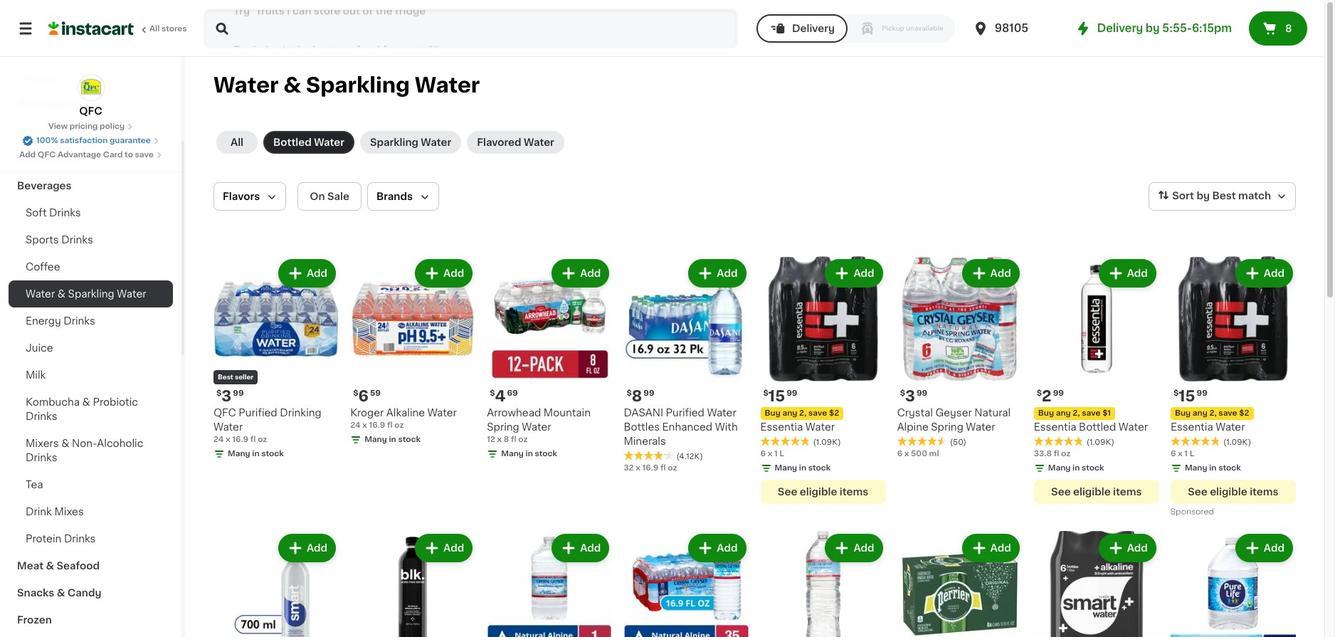 Task type: vqa. For each thing, say whether or not it's contained in the screenshot.
1
yes



Task type: describe. For each thing, give the bounding box(es) containing it.
(1.09k) for 1st see eligible items button from left
[[813, 439, 841, 446]]

6 99 from the left
[[1197, 389, 1208, 397]]

water inside dasani purified water bottles enhanced with minerals
[[707, 408, 736, 418]]

to
[[125, 151, 133, 159]]

on
[[310, 191, 325, 201]]

mixers & non-alcoholic drinks
[[26, 438, 143, 463]]

sort
[[1172, 191, 1194, 201]]

sponsored badge image
[[1171, 508, 1214, 516]]

2
[[1042, 389, 1052, 404]]

3 for crystal geyser natural alpine spring water
[[905, 389, 915, 404]]

qfc for qfc
[[79, 106, 102, 116]]

thanksgiving
[[17, 100, 85, 110]]

juice link
[[9, 335, 173, 362]]

drinking
[[280, 408, 322, 418]]

eligible for 1st see eligible items button from left
[[800, 487, 837, 497]]

juice
[[26, 343, 53, 353]]

$ 15 99 for first see eligible items button from right
[[1174, 389, 1208, 404]]

add qfc advantage card to save link
[[19, 149, 162, 161]]

seller
[[235, 374, 254, 380]]

kroger
[[350, 408, 384, 418]]

& for 'dairy & eggs' link
[[47, 154, 56, 164]]

soft drinks
[[26, 208, 81, 218]]

delivery for delivery by 5:55-6:15pm
[[1097, 23, 1143, 33]]

flavors button
[[214, 182, 286, 211]]

$2 for first see eligible items button from right
[[1239, 409, 1250, 417]]

$2 for 1st see eligible items button from left
[[829, 409, 839, 417]]

see eligible items for 2nd see eligible items button from the left
[[1051, 487, 1142, 497]]

6 x 1 l for 1st see eligible items button from left
[[761, 450, 784, 458]]

buy any 2, save $2 for first see eligible items button from right
[[1175, 409, 1250, 417]]

drink
[[26, 507, 52, 517]]

0 vertical spatial sparkling
[[306, 75, 410, 95]]

1 for 1st see eligible items button from left
[[774, 450, 778, 458]]

sparkling water
[[370, 137, 451, 147]]

by for delivery
[[1146, 23, 1160, 33]]

$ 3 99 for crystal geyser natural alpine spring water
[[900, 389, 928, 404]]

essentia for 2nd see eligible items button from the left
[[1034, 422, 1077, 432]]

energy
[[26, 316, 61, 326]]

water inside kroger alkaline water 24 x 16.9 fl oz
[[428, 408, 457, 418]]

satisfaction
[[60, 137, 108, 144]]

spring inside arrowhead mountain spring water 12 x 8 fl oz
[[487, 422, 519, 432]]

product group containing 8
[[624, 256, 749, 474]]

coffee link
[[9, 253, 173, 280]]

$ inside $ 2 99
[[1037, 389, 1042, 397]]

view pricing policy link
[[48, 121, 133, 132]]

tea
[[26, 480, 43, 490]]

arrowhead mountain spring water 12 x 8 fl oz
[[487, 408, 591, 444]]

delivery by 5:55-6:15pm
[[1097, 23, 1232, 33]]

milk link
[[9, 362, 173, 389]]

energy drinks link
[[9, 307, 173, 335]]

x inside arrowhead mountain spring water 12 x 8 fl oz
[[497, 436, 502, 444]]

see eligible items for 1st see eligible items button from left
[[778, 487, 869, 497]]

$ 4 69
[[490, 389, 518, 404]]

minerals
[[624, 436, 666, 446]]

view
[[48, 122, 68, 130]]

x inside kroger alkaline water 24 x 16.9 fl oz
[[362, 421, 367, 429]]

mixers & non-alcoholic drinks link
[[9, 430, 173, 471]]

flavored
[[477, 137, 521, 147]]

32 x 16.9 fl oz
[[624, 464, 677, 472]]

& for kombucha & probiotic drinks link
[[82, 397, 90, 407]]

thanksgiving link
[[9, 91, 173, 118]]

mountain
[[544, 408, 591, 418]]

0 vertical spatial water & sparkling water
[[214, 75, 480, 95]]

dairy
[[17, 154, 45, 164]]

product group containing 6
[[350, 256, 476, 449]]

see for first see eligible items button from right
[[1188, 487, 1208, 497]]

33.8 fl oz
[[1034, 450, 1071, 458]]

drinks for sports drinks
[[61, 235, 93, 245]]

water inside qfc purified drinking water 24 x 16.9 fl oz
[[214, 422, 243, 432]]

99 inside $ 8 99
[[644, 389, 655, 397]]

$ inside $ 8 99
[[627, 389, 632, 397]]

oz inside arrowhead mountain spring water 12 x 8 fl oz
[[518, 436, 528, 444]]

delivery by 5:55-6:15pm link
[[1075, 20, 1232, 37]]

8 inside arrowhead mountain spring water 12 x 8 fl oz
[[504, 436, 509, 444]]

8 $ from the left
[[1174, 389, 1179, 397]]

5:55-
[[1163, 23, 1192, 33]]

2 15 from the left
[[1179, 389, 1195, 404]]

all stores link
[[48, 9, 188, 48]]

6 $ from the left
[[900, 389, 905, 397]]

$ 15 99 for 1st see eligible items button from left
[[763, 389, 798, 404]]

all for all stores
[[149, 25, 160, 33]]

advantage
[[58, 151, 101, 159]]

$ 8 99
[[627, 389, 655, 404]]

1 $ from the left
[[216, 389, 222, 397]]

essentia for 1st see eligible items button from left
[[761, 422, 803, 432]]

24 inside qfc purified drinking water 24 x 16.9 fl oz
[[214, 436, 224, 444]]

buy for 2nd see eligible items button from the left
[[1038, 409, 1054, 417]]

all for all
[[231, 137, 243, 147]]

bottles
[[624, 422, 660, 432]]

eligible for first see eligible items button from right
[[1210, 487, 1248, 497]]

pricing
[[70, 122, 98, 130]]

24 inside kroger alkaline water 24 x 16.9 fl oz
[[350, 421, 361, 429]]

brands button
[[367, 182, 439, 211]]

beverages link
[[9, 172, 173, 199]]

frozen
[[17, 615, 52, 625]]

buy for first see eligible items button from right
[[1175, 409, 1191, 417]]

meat & seafood link
[[9, 552, 173, 579]]

soft drinks link
[[9, 199, 173, 226]]

6:15pm
[[1192, 23, 1232, 33]]

product group containing 4
[[487, 256, 612, 463]]

2, for 1st see eligible items button from left
[[799, 409, 807, 417]]

69
[[507, 389, 518, 397]]

3 99 from the left
[[787, 389, 798, 397]]

arrowhead
[[487, 408, 541, 418]]

by for sort
[[1197, 191, 1210, 201]]

items for 1st see eligible items button from left
[[840, 487, 869, 497]]

candy
[[67, 588, 101, 598]]

qfc link
[[77, 74, 104, 118]]

coffee
[[26, 262, 60, 272]]

59
[[370, 389, 381, 397]]

buy any 2, save $2 for 1st see eligible items button from left
[[765, 409, 839, 417]]

drinks for protein drinks
[[64, 534, 96, 544]]

98105
[[995, 23, 1029, 33]]

best for best seller
[[218, 374, 233, 380]]

dairy & eggs
[[17, 154, 84, 164]]

spring inside crystal geyser natural alpine spring water
[[931, 422, 964, 432]]

meat & seafood
[[17, 561, 100, 571]]

x inside qfc purified drinking water 24 x 16.9 fl oz
[[226, 436, 230, 444]]

beverages
[[17, 181, 72, 191]]

1 15 from the left
[[769, 389, 785, 404]]

kroger alkaline water 24 x 16.9 fl oz
[[350, 408, 457, 429]]

sports drinks link
[[9, 226, 173, 253]]

brands
[[377, 191, 413, 201]]

2 see eligible items button from the left
[[1034, 480, 1159, 504]]

alpine
[[897, 422, 929, 432]]

guarantee
[[110, 137, 151, 144]]

save for first see eligible items button from right
[[1219, 409, 1238, 417]]

4 99 from the left
[[917, 389, 928, 397]]

purified for dasani
[[666, 408, 705, 418]]

oz inside qfc purified drinking water 24 x 16.9 fl oz
[[258, 436, 267, 444]]

card
[[103, 151, 123, 159]]

3 see eligible items button from the left
[[1171, 480, 1296, 504]]

$ 2 99
[[1037, 389, 1064, 404]]

98105 button
[[972, 9, 1058, 48]]

sports
[[26, 235, 59, 245]]

delivery button
[[757, 14, 848, 43]]

probiotic
[[93, 397, 138, 407]]

dasani
[[624, 408, 663, 418]]

1 vertical spatial bottled
[[1079, 422, 1116, 432]]

6 x 1 l for first see eligible items button from right
[[1171, 450, 1195, 458]]

match
[[1238, 191, 1271, 201]]



Task type: locate. For each thing, give the bounding box(es) containing it.
1 horizontal spatial see eligible items
[[1051, 487, 1142, 497]]

1 horizontal spatial see
[[1051, 487, 1071, 497]]

1 horizontal spatial all
[[231, 137, 243, 147]]

essentia inside the product 'group'
[[1034, 422, 1077, 432]]

2 vertical spatial 8
[[504, 436, 509, 444]]

0 horizontal spatial l
[[780, 450, 784, 458]]

2 horizontal spatial 8
[[1285, 23, 1292, 33]]

1 items from the left
[[840, 487, 869, 497]]

all stores
[[149, 25, 187, 33]]

water & sparkling water up energy drinks link
[[26, 289, 146, 299]]

best
[[1212, 191, 1236, 201], [218, 374, 233, 380]]

12
[[487, 436, 495, 444]]

fl inside arrowhead mountain spring water 12 x 8 fl oz
[[511, 436, 517, 444]]

drinks up the seafood
[[64, 534, 96, 544]]

by right sort
[[1197, 191, 1210, 201]]

1 see from the left
[[778, 487, 797, 497]]

8 button
[[1249, 11, 1308, 46]]

0 horizontal spatial any
[[783, 409, 797, 417]]

0 horizontal spatial 2,
[[799, 409, 807, 417]]

protein
[[26, 534, 61, 544]]

24 down best seller
[[214, 436, 224, 444]]

kombucha & probiotic drinks link
[[9, 389, 173, 430]]

flavored water link
[[467, 131, 564, 154]]

5 99 from the left
[[1053, 389, 1064, 397]]

sparkling water link
[[360, 131, 461, 154]]

1 horizontal spatial buy
[[1038, 409, 1054, 417]]

1 $ 15 99 from the left
[[763, 389, 798, 404]]

qfc inside qfc purified drinking water 24 x 16.9 fl oz
[[214, 408, 236, 418]]

oz inside kroger alkaline water 24 x 16.9 fl oz
[[395, 421, 404, 429]]

(50)
[[950, 439, 967, 446]]

None search field
[[204, 9, 738, 48]]

& for water & sparkling water link
[[57, 289, 66, 299]]

drinks inside mixers & non-alcoholic drinks
[[26, 453, 57, 463]]

recipes
[[17, 73, 59, 83]]

& for snacks & candy "link" at the left bottom of the page
[[57, 588, 65, 598]]

15
[[769, 389, 785, 404], [1179, 389, 1195, 404]]

by inside "link"
[[1146, 23, 1160, 33]]

1 essentia from the left
[[761, 422, 803, 432]]

qfc down best seller
[[214, 408, 236, 418]]

1 vertical spatial 24
[[214, 436, 224, 444]]

6 x 500 ml
[[897, 450, 939, 458]]

1 buy from the left
[[765, 409, 781, 417]]

& inside 'dairy & eggs' link
[[47, 154, 56, 164]]

& left non-
[[61, 438, 69, 448]]

snacks & candy
[[17, 588, 101, 598]]

0 horizontal spatial 16.9
[[232, 436, 249, 444]]

2 horizontal spatial see
[[1188, 487, 1208, 497]]

sparkling
[[306, 75, 410, 95], [370, 137, 418, 147], [68, 289, 114, 299]]

0 horizontal spatial best
[[218, 374, 233, 380]]

1 horizontal spatial essentia water
[[1171, 422, 1245, 432]]

drinks
[[49, 208, 81, 218], [61, 235, 93, 245], [64, 316, 95, 326], [26, 411, 57, 421], [26, 453, 57, 463], [64, 534, 96, 544]]

1 l from the left
[[780, 450, 784, 458]]

2 (1.09k) from the left
[[1087, 439, 1115, 446]]

1 1 from the left
[[774, 450, 778, 458]]

l for first see eligible items button from right
[[1190, 450, 1195, 458]]

1 horizontal spatial 1
[[1185, 450, 1188, 458]]

tea link
[[9, 471, 173, 498]]

0 vertical spatial all
[[149, 25, 160, 33]]

2 buy any 2, save $2 from the left
[[1175, 409, 1250, 417]]

many in stock
[[365, 436, 421, 444], [228, 450, 284, 458], [501, 450, 557, 458], [775, 464, 831, 472], [1048, 464, 1104, 472], [1185, 464, 1241, 472]]

crystal
[[897, 408, 933, 418]]

0 horizontal spatial qfc
[[38, 151, 56, 159]]

2 $ 15 99 from the left
[[1174, 389, 1208, 404]]

1 horizontal spatial buy any 2, save $2
[[1175, 409, 1250, 417]]

purified for qfc
[[239, 408, 277, 418]]

1 horizontal spatial purified
[[666, 408, 705, 418]]

0 horizontal spatial buy
[[765, 409, 781, 417]]

sort by
[[1172, 191, 1210, 201]]

bottled water
[[273, 137, 344, 147]]

best for best match
[[1212, 191, 1236, 201]]

2 99 from the left
[[644, 389, 655, 397]]

2 l from the left
[[1190, 450, 1195, 458]]

0 horizontal spatial (1.09k)
[[813, 439, 841, 446]]

view pricing policy
[[48, 122, 125, 130]]

3 items from the left
[[1250, 487, 1279, 497]]

3 essentia from the left
[[1171, 422, 1213, 432]]

500
[[911, 450, 927, 458]]

16.9 down 'kroger'
[[369, 421, 385, 429]]

$ inside $ 6 59
[[353, 389, 358, 397]]

1 vertical spatial 8
[[632, 389, 642, 404]]

2 horizontal spatial eligible
[[1210, 487, 1248, 497]]

protein drinks
[[26, 534, 96, 544]]

by
[[1146, 23, 1160, 33], [1197, 191, 1210, 201]]

1 horizontal spatial bottled
[[1079, 422, 1116, 432]]

16.9
[[369, 421, 385, 429], [232, 436, 249, 444], [642, 464, 659, 472]]

2 $2 from the left
[[1239, 409, 1250, 417]]

items inside the product 'group'
[[1113, 487, 1142, 497]]

& down 100%
[[47, 154, 56, 164]]

2, inside the product 'group'
[[1073, 409, 1080, 417]]

& for mixers & non-alcoholic drinks link
[[61, 438, 69, 448]]

0 vertical spatial qfc
[[79, 106, 102, 116]]

2 horizontal spatial any
[[1193, 409, 1208, 417]]

policy
[[100, 122, 125, 130]]

delivery inside button
[[792, 23, 835, 33]]

1 horizontal spatial $ 3 99
[[900, 389, 928, 404]]

0 horizontal spatial eligible
[[800, 487, 837, 497]]

2 buy from the left
[[1038, 409, 1054, 417]]

2 horizontal spatial 16.9
[[642, 464, 659, 472]]

1 horizontal spatial 6 x 1 l
[[1171, 450, 1195, 458]]

1 vertical spatial best
[[218, 374, 233, 380]]

24 down 'kroger'
[[350, 421, 361, 429]]

qfc logo image
[[77, 74, 104, 101]]

0 horizontal spatial essentia water
[[761, 422, 835, 432]]

0 vertical spatial 24
[[350, 421, 361, 429]]

purified inside qfc purified drinking water 24 x 16.9 fl oz
[[239, 408, 277, 418]]

0 horizontal spatial $ 15 99
[[763, 389, 798, 404]]

1 $ 3 99 from the left
[[216, 389, 244, 404]]

1 purified from the left
[[239, 408, 277, 418]]

geyser
[[936, 408, 972, 418]]

buy inside the product 'group'
[[1038, 409, 1054, 417]]

purified up enhanced
[[666, 408, 705, 418]]

2 essentia water from the left
[[1171, 422, 1245, 432]]

3 $ from the left
[[490, 389, 495, 397]]

2 spring from the left
[[931, 422, 964, 432]]

stores
[[162, 25, 187, 33]]

instacart logo image
[[48, 20, 134, 37]]

recipes link
[[9, 64, 173, 91]]

2 horizontal spatial qfc
[[214, 408, 236, 418]]

service type group
[[757, 14, 955, 43]]

items for first see eligible items button from right
[[1250, 487, 1279, 497]]

crystal geyser natural alpine spring water
[[897, 408, 1011, 432]]

0 vertical spatial best
[[1212, 191, 1236, 201]]

1 horizontal spatial 3
[[905, 389, 915, 404]]

& inside the kombucha & probiotic drinks
[[82, 397, 90, 407]]

& up bottled water
[[283, 75, 301, 95]]

1 horizontal spatial $2
[[1239, 409, 1250, 417]]

1 vertical spatial all
[[231, 137, 243, 147]]

product group containing 2
[[1034, 256, 1159, 504]]

& for the meat & seafood link
[[46, 561, 54, 571]]

oz
[[395, 421, 404, 429], [258, 436, 267, 444], [518, 436, 528, 444], [1061, 450, 1071, 458], [668, 464, 677, 472]]

see eligible items inside the product 'group'
[[1051, 487, 1142, 497]]

bottled inside bottled water link
[[273, 137, 312, 147]]

fl right '12'
[[511, 436, 517, 444]]

3 eligible from the left
[[1210, 487, 1248, 497]]

1 for first see eligible items button from right
[[1185, 450, 1188, 458]]

dasani purified water bottles enhanced with minerals
[[624, 408, 738, 446]]

by left 5:55- on the top of page
[[1146, 23, 1160, 33]]

100% satisfaction guarantee
[[36, 137, 151, 144]]

on sale button
[[298, 182, 362, 211]]

33.8
[[1034, 450, 1052, 458]]

2 horizontal spatial essentia
[[1171, 422, 1213, 432]]

see for 2nd see eligible items button from the left
[[1051, 487, 1071, 497]]

16.9 down seller
[[232, 436, 249, 444]]

sale
[[327, 191, 349, 201]]

1 3 from the left
[[222, 389, 232, 404]]

natural
[[975, 408, 1011, 418]]

best left match
[[1212, 191, 1236, 201]]

0 vertical spatial by
[[1146, 23, 1160, 33]]

2 any from the left
[[1056, 409, 1071, 417]]

save inside the product 'group'
[[1082, 409, 1101, 417]]

fl down alkaline
[[387, 421, 393, 429]]

1 horizontal spatial essentia
[[1034, 422, 1077, 432]]

essentia water for first see eligible items button from right
[[1171, 422, 1245, 432]]

see eligible items for first see eligible items button from right
[[1188, 487, 1279, 497]]

1 horizontal spatial 16.9
[[369, 421, 385, 429]]

1 $2 from the left
[[829, 409, 839, 417]]

2, for first see eligible items button from right
[[1210, 409, 1217, 417]]

& down milk link
[[82, 397, 90, 407]]

0 horizontal spatial items
[[840, 487, 869, 497]]

all inside all link
[[231, 137, 243, 147]]

alcoholic
[[97, 438, 143, 448]]

all inside all stores link
[[149, 25, 160, 33]]

2 see eligible items from the left
[[1051, 487, 1142, 497]]

0 vertical spatial bottled
[[273, 137, 312, 147]]

(1.09k) inside the product 'group'
[[1087, 439, 1115, 446]]

essentia for first see eligible items button from right
[[1171, 422, 1213, 432]]

drinks down kombucha
[[26, 411, 57, 421]]

1 2, from the left
[[799, 409, 807, 417]]

$ inside $ 4 69
[[490, 389, 495, 397]]

1 horizontal spatial by
[[1197, 191, 1210, 201]]

best match
[[1212, 191, 1271, 201]]

3
[[222, 389, 232, 404], [905, 389, 915, 404]]

2 essentia from the left
[[1034, 422, 1077, 432]]

0 horizontal spatial bottled
[[273, 137, 312, 147]]

water inside crystal geyser natural alpine spring water
[[966, 422, 995, 432]]

essentia water for 1st see eligible items button from left
[[761, 422, 835, 432]]

protein drinks link
[[9, 525, 173, 552]]

2 horizontal spatial buy
[[1175, 409, 1191, 417]]

0 horizontal spatial 1
[[774, 450, 778, 458]]

3 2, from the left
[[1210, 409, 1217, 417]]

1 vertical spatial sparkling
[[370, 137, 418, 147]]

0 horizontal spatial 24
[[214, 436, 224, 444]]

qfc down 100%
[[38, 151, 56, 159]]

bottled down $1
[[1079, 422, 1116, 432]]

1 horizontal spatial items
[[1113, 487, 1142, 497]]

1 buy any 2, save $2 from the left
[[765, 409, 839, 417]]

drinks for soft drinks
[[49, 208, 81, 218]]

l for 1st see eligible items button from left
[[780, 450, 784, 458]]

1 (1.09k) from the left
[[813, 439, 841, 446]]

1 horizontal spatial (1.09k)
[[1087, 439, 1115, 446]]

purified inside dasani purified water bottles enhanced with minerals
[[666, 408, 705, 418]]

water & sparkling water up bottled water
[[214, 75, 480, 95]]

0 vertical spatial 16.9
[[369, 421, 385, 429]]

3 any from the left
[[1193, 409, 1208, 417]]

0 horizontal spatial $2
[[829, 409, 839, 417]]

1
[[774, 450, 778, 458], [1185, 450, 1188, 458]]

qfc
[[79, 106, 102, 116], [38, 151, 56, 159], [214, 408, 236, 418]]

dairy & eggs link
[[9, 145, 173, 172]]

drinks down soft drinks link
[[61, 235, 93, 245]]

1 eligible from the left
[[800, 487, 837, 497]]

best inside field
[[1212, 191, 1236, 201]]

16.9 inside kroger alkaline water 24 x 16.9 fl oz
[[369, 421, 385, 429]]

0 horizontal spatial buy any 2, save $2
[[765, 409, 839, 417]]

1 any from the left
[[783, 409, 797, 417]]

see inside the product 'group'
[[1051, 487, 1071, 497]]

soft
[[26, 208, 47, 218]]

$ 3 99 down best seller
[[216, 389, 244, 404]]

save for 1st see eligible items button from left
[[809, 409, 827, 417]]

1 horizontal spatial $ 15 99
[[1174, 389, 1208, 404]]

see for 1st see eligible items button from left
[[778, 487, 797, 497]]

seafood
[[57, 561, 100, 571]]

drinks up sports drinks at the top
[[49, 208, 81, 218]]

3 for qfc purified drinking water
[[222, 389, 232, 404]]

2 vertical spatial qfc
[[214, 408, 236, 418]]

drinks up the juice link
[[64, 316, 95, 326]]

drinks for energy drinks
[[64, 316, 95, 326]]

0 horizontal spatial by
[[1146, 23, 1160, 33]]

snacks & candy link
[[9, 579, 173, 606]]

mixers
[[26, 438, 59, 448]]

1 horizontal spatial best
[[1212, 191, 1236, 201]]

16.9 inside qfc purified drinking water 24 x 16.9 fl oz
[[232, 436, 249, 444]]

0 horizontal spatial spring
[[487, 422, 519, 432]]

drinks inside the kombucha & probiotic drinks
[[26, 411, 57, 421]]

2 horizontal spatial see eligible items
[[1188, 487, 1279, 497]]

essentia bottled water
[[1034, 422, 1148, 432]]

kombucha & probiotic drinks
[[26, 397, 138, 421]]

0 horizontal spatial purified
[[239, 408, 277, 418]]

0 horizontal spatial see eligible items button
[[761, 480, 886, 504]]

(1.09k) for 2nd see eligible items button from the left
[[1087, 439, 1115, 446]]

& inside snacks & candy "link"
[[57, 588, 65, 598]]

kombucha
[[26, 397, 80, 407]]

0 horizontal spatial 6 x 1 l
[[761, 450, 784, 458]]

1 see eligible items button from the left
[[761, 480, 886, 504]]

product group
[[214, 256, 339, 463], [350, 256, 476, 449], [487, 256, 612, 463], [624, 256, 749, 474], [761, 256, 886, 504], [897, 256, 1023, 460], [1034, 256, 1159, 504], [1171, 256, 1296, 520], [214, 531, 339, 637], [350, 531, 476, 637], [487, 531, 612, 637], [624, 531, 749, 637], [761, 531, 886, 637], [897, 531, 1023, 637], [1034, 531, 1159, 637], [1171, 531, 1296, 637]]

2 horizontal spatial 2,
[[1210, 409, 1217, 417]]

0 horizontal spatial water & sparkling water
[[26, 289, 146, 299]]

0 horizontal spatial see
[[778, 487, 797, 497]]

3 see from the left
[[1188, 487, 1208, 497]]

1 horizontal spatial eligible
[[1073, 487, 1111, 497]]

qfc up view pricing policy link at the left top of the page
[[79, 106, 102, 116]]

★★★★★
[[761, 436, 810, 446], [761, 436, 810, 446], [897, 436, 947, 446], [897, 436, 947, 446], [1034, 436, 1084, 446], [1034, 436, 1084, 446], [1171, 436, 1221, 446], [1171, 436, 1221, 446], [624, 451, 674, 461], [624, 451, 674, 461]]

2 see from the left
[[1051, 487, 1071, 497]]

all left stores
[[149, 25, 160, 33]]

3 up crystal
[[905, 389, 915, 404]]

flavored water
[[477, 137, 554, 147]]

5 $ from the left
[[763, 389, 769, 397]]

7 $ from the left
[[1037, 389, 1042, 397]]

100%
[[36, 137, 58, 144]]

0 horizontal spatial 15
[[769, 389, 785, 404]]

6 x 1 l
[[761, 450, 784, 458], [1171, 450, 1195, 458]]

items for 2nd see eligible items button from the left
[[1113, 487, 1142, 497]]

eligible inside the product 'group'
[[1073, 487, 1111, 497]]

save
[[135, 151, 154, 159], [809, 409, 827, 417], [1082, 409, 1101, 417], [1219, 409, 1238, 417]]

buy for 1st see eligible items button from left
[[765, 409, 781, 417]]

spring
[[487, 422, 519, 432], [931, 422, 964, 432]]

2 purified from the left
[[666, 408, 705, 418]]

fl right 33.8
[[1054, 450, 1059, 458]]

1 horizontal spatial see eligible items button
[[1034, 480, 1159, 504]]

eligible
[[800, 487, 837, 497], [1073, 487, 1111, 497], [1210, 487, 1248, 497]]

6
[[358, 389, 369, 404], [761, 450, 766, 458], [897, 450, 903, 458], [1171, 450, 1176, 458]]

2 $ from the left
[[353, 389, 358, 397]]

1 vertical spatial water & sparkling water
[[26, 289, 146, 299]]

& left candy
[[57, 588, 65, 598]]

1 horizontal spatial spring
[[931, 422, 964, 432]]

eligible for 2nd see eligible items button from the left
[[1073, 487, 1111, 497]]

1 horizontal spatial water & sparkling water
[[214, 75, 480, 95]]

drinks down mixers
[[26, 453, 57, 463]]

delivery for delivery
[[792, 23, 835, 33]]

0 vertical spatial 8
[[1285, 23, 1292, 33]]

non-
[[72, 438, 97, 448]]

3 down best seller
[[222, 389, 232, 404]]

spring down geyser
[[931, 422, 964, 432]]

$ 3 99 for qfc purified drinking water
[[216, 389, 244, 404]]

& inside the meat & seafood link
[[46, 561, 54, 571]]

1 99 from the left
[[233, 389, 244, 397]]

Search field
[[205, 10, 737, 47]]

$ 3 99 up crystal
[[900, 389, 928, 404]]

2 horizontal spatial see eligible items button
[[1171, 480, 1296, 504]]

spring up '12'
[[487, 422, 519, 432]]

eggs
[[58, 154, 84, 164]]

$ 15 99
[[763, 389, 798, 404], [1174, 389, 1208, 404]]

0 horizontal spatial see eligible items
[[778, 487, 869, 497]]

qfc purified drinking water 24 x 16.9 fl oz
[[214, 408, 322, 444]]

drink mixes
[[26, 507, 84, 517]]

1 vertical spatial 16.9
[[232, 436, 249, 444]]

fl down minerals
[[660, 464, 666, 472]]

4
[[495, 389, 506, 404]]

1 vertical spatial by
[[1197, 191, 1210, 201]]

1 horizontal spatial 8
[[632, 389, 642, 404]]

32
[[624, 464, 634, 472]]

1 see eligible items from the left
[[778, 487, 869, 497]]

4 $ from the left
[[627, 389, 632, 397]]

2 horizontal spatial (1.09k)
[[1223, 439, 1251, 446]]

0 horizontal spatial all
[[149, 25, 160, 33]]

$1
[[1103, 409, 1111, 417]]

2 horizontal spatial items
[[1250, 487, 1279, 497]]

by inside field
[[1197, 191, 1210, 201]]

save for 2nd see eligible items button from the left
[[1082, 409, 1101, 417]]

meat
[[17, 561, 43, 571]]

1 6 x 1 l from the left
[[761, 450, 784, 458]]

1 horizontal spatial 24
[[350, 421, 361, 429]]

fl inside qfc purified drinking water 24 x 16.9 fl oz
[[250, 436, 256, 444]]

0 horizontal spatial essentia
[[761, 422, 803, 432]]

2 $ 3 99 from the left
[[900, 389, 928, 404]]

2 6 x 1 l from the left
[[1171, 450, 1195, 458]]

& right the meat
[[46, 561, 54, 571]]

& up energy drinks
[[57, 289, 66, 299]]

water & sparkling water link
[[9, 280, 173, 307]]

delivery inside "link"
[[1097, 23, 1143, 33]]

2, for 2nd see eligible items button from the left
[[1073, 409, 1080, 417]]

best left seller
[[218, 374, 233, 380]]

0 horizontal spatial $ 3 99
[[216, 389, 244, 404]]

1 spring from the left
[[487, 422, 519, 432]]

0 horizontal spatial 8
[[504, 436, 509, 444]]

many
[[365, 436, 387, 444], [228, 450, 250, 458], [501, 450, 524, 458], [775, 464, 797, 472], [1048, 464, 1071, 472], [1185, 464, 1208, 472]]

qfc for qfc purified drinking water 24 x 16.9 fl oz
[[214, 408, 236, 418]]

alkaline
[[386, 408, 425, 418]]

all up flavors
[[231, 137, 243, 147]]

3 see eligible items from the left
[[1188, 487, 1279, 497]]

(1.09k)
[[813, 439, 841, 446], [1087, 439, 1115, 446], [1223, 439, 1251, 446]]

Best match Sort by field
[[1149, 182, 1296, 211]]

fl down seller
[[250, 436, 256, 444]]

2 2, from the left
[[1073, 409, 1080, 417]]

on sale
[[310, 191, 349, 201]]

1 horizontal spatial 15
[[1179, 389, 1195, 404]]

99 inside $ 2 99
[[1053, 389, 1064, 397]]

3 (1.09k) from the left
[[1223, 439, 1251, 446]]

bottled right all link
[[273, 137, 312, 147]]

2 1 from the left
[[1185, 450, 1188, 458]]

$ 3 99
[[216, 389, 244, 404], [900, 389, 928, 404]]

2 items from the left
[[1113, 487, 1142, 497]]

with
[[715, 422, 738, 432]]

2 3 from the left
[[905, 389, 915, 404]]

99
[[233, 389, 244, 397], [644, 389, 655, 397], [787, 389, 798, 397], [917, 389, 928, 397], [1053, 389, 1064, 397], [1197, 389, 1208, 397]]

buy any 2, save $1
[[1038, 409, 1111, 417]]

1 horizontal spatial 2,
[[1073, 409, 1080, 417]]

mixes
[[54, 507, 84, 517]]

(1.09k) for first see eligible items button from right
[[1223, 439, 1251, 446]]

1 horizontal spatial delivery
[[1097, 23, 1143, 33]]

1 horizontal spatial any
[[1056, 409, 1071, 417]]

fl inside kroger alkaline water 24 x 16.9 fl oz
[[387, 421, 393, 429]]

3 buy from the left
[[1175, 409, 1191, 417]]

in
[[389, 436, 396, 444], [252, 450, 260, 458], [526, 450, 533, 458], [799, 464, 807, 472], [1073, 464, 1080, 472], [1209, 464, 1217, 472]]

1 vertical spatial qfc
[[38, 151, 56, 159]]

add qfc advantage card to save
[[19, 151, 154, 159]]

1 horizontal spatial qfc
[[79, 106, 102, 116]]

16.9 right 32
[[642, 464, 659, 472]]

0 horizontal spatial 3
[[222, 389, 232, 404]]

0 horizontal spatial delivery
[[792, 23, 835, 33]]

water inside arrowhead mountain spring water 12 x 8 fl oz
[[522, 422, 551, 432]]

& inside water & sparkling water link
[[57, 289, 66, 299]]

1 essentia water from the left
[[761, 422, 835, 432]]

2 vertical spatial sparkling
[[68, 289, 114, 299]]

frozen link
[[9, 606, 173, 633]]

purified down seller
[[239, 408, 277, 418]]

& inside mixers & non-alcoholic drinks
[[61, 438, 69, 448]]

8 inside button
[[1285, 23, 1292, 33]]

2 vertical spatial 16.9
[[642, 464, 659, 472]]

2 eligible from the left
[[1073, 487, 1111, 497]]



